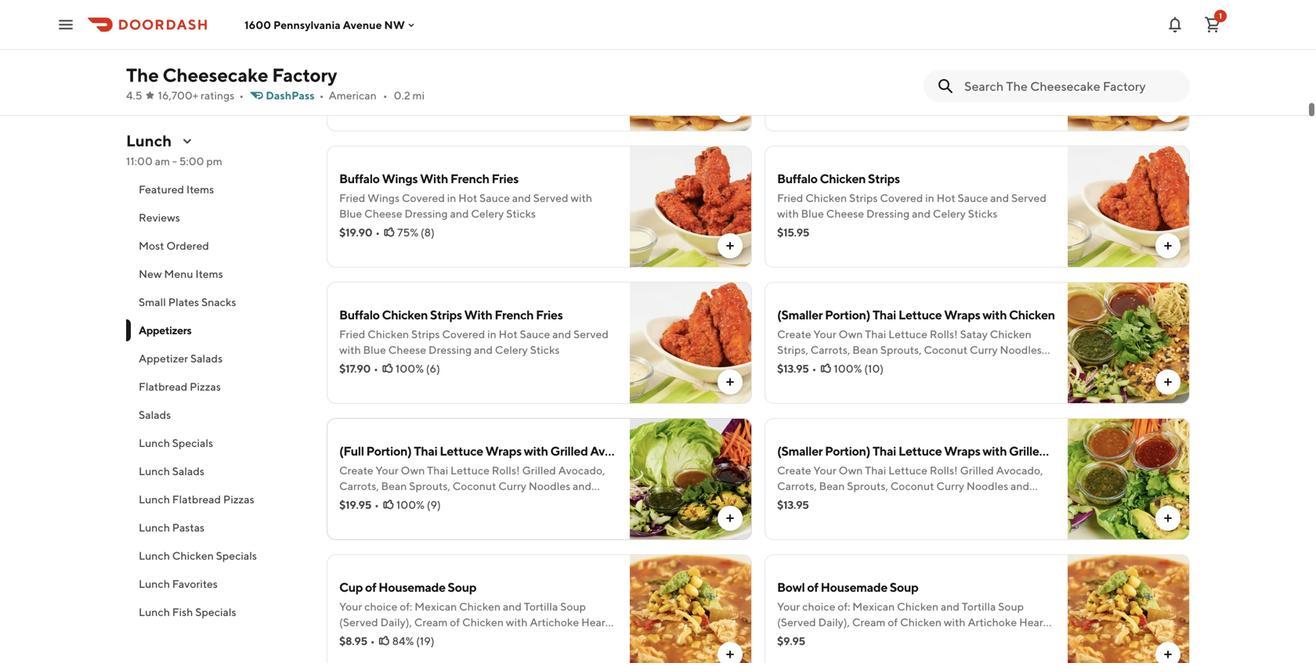 Task type: describe. For each thing, give the bounding box(es) containing it.
chowder for bowl
[[777, 648, 824, 661]]

own for (full
[[401, 464, 425, 477]]

crisp inside factory nachos with spicy chicken crisp tortilla chips covered with melted cheeses, guacamole, red chile sauce, sour cream, jalapeños, green onions and salsa
[[777, 55, 804, 68]]

100% for (full portion) thai lettuce wraps with grilled avocado
[[396, 499, 425, 512]]

sweet for (full
[[380, 511, 411, 524]]

blue inside "buffalo wings with french fries fried wings covered in hot sauce and served with blue cheese dressing and celery sticks"
[[339, 207, 362, 220]]

100% (6)
[[396, 362, 440, 375]]

$19.90 •
[[339, 226, 380, 239]]

• down the cheesecake factory at the left
[[239, 89, 244, 102]]

onions inside factory nachos crisp tortilla chips covered with melted cheeses, guacamole, red chile sauce, sour cream, jalapeños, green onions and salsa
[[373, 87, 409, 100]]

fridays for cup of housemade soup
[[429, 648, 465, 661]]

factory nachos with spicy chicken crisp tortilla chips covered with melted cheeses, guacamole, red chile sauce, sour cream, jalapeños, green onions and salsa
[[777, 35, 1043, 100]]

add item to cart image for in
[[1162, 240, 1175, 252]]

(6)
[[426, 362, 440, 375]]

appetizer
[[139, 352, 188, 365]]

artichoke for bowl of housemade soup
[[968, 616, 1017, 629]]

portion) for (full portion) thai lettuce wraps with grilled avocado create your own thai lettuce rolls! grilled avocado, carrots, bean sprouts, coconut curry noodles and lettuce leaves with three delicious spicy thai sauces – peanut, sweet red chili and tamarind-cashew
[[366, 444, 412, 459]]

0 vertical spatial specials
[[172, 437, 213, 450]]

$8.95 •
[[339, 635, 375, 648]]

your inside (smaller portion) thai lettuce wraps with grilled avocado create your own thai lettuce rolls! grilled avocado, carrots, bean sprouts, coconut curry noodles and lettuce leaves with three delicious spicy thai sauces – peanut, sweet red chili and tamarind-cashew
[[814, 464, 837, 477]]

buffalo wings with french fries image
[[630, 146, 752, 268]]

salads button
[[126, 401, 308, 429]]

appetizers
[[139, 324, 192, 337]]

pm
[[206, 155, 222, 168]]

16,700+
[[158, 89, 198, 102]]

sour inside factory nachos with spicy chicken crisp tortilla chips covered with melted cheeses, guacamole, red chile sauce, sour cream, jalapeños, green onions and salsa
[[926, 71, 949, 84]]

your inside (full portion) thai lettuce wraps with grilled avocado create your own thai lettuce rolls! grilled avocado, carrots, bean sprouts, coconut curry noodles and lettuce leaves with three delicious spicy thai sauces – peanut, sweet red chili and tamarind-cashew
[[376, 464, 399, 477]]

most ordered
[[139, 239, 209, 252]]

lunch for lunch chicken specials
[[139, 550, 170, 563]]

chips inside factory nachos crisp tortilla chips covered with melted cheeses, guacamole, red chile sauce, sour cream, jalapeños, green onions and salsa
[[404, 55, 433, 68]]

16,700+ ratings •
[[158, 89, 244, 102]]

tortilla inside bowl of housemade soup your choice of: mexican chicken and tortilla soup (served daily), cream of chicken with artichoke hearts and mushrooms (served daily except friday) or clam chowder (served fridays only)
[[962, 601, 996, 614]]

spicy inside factory nachos with spicy chicken crisp tortilla chips covered with melted cheeses, guacamole, red chile sauce, sour cream, jalapeños, green onions and salsa
[[892, 35, 922, 50]]

cheeses, inside factory nachos crisp tortilla chips covered with melted cheeses, guacamole, red chile sauce, sour cream, jalapeños, green onions and salsa
[[543, 55, 588, 68]]

red inside (smaller portion) thai lettuce wraps with grilled avocado create your own thai lettuce rolls! grilled avocado, carrots, bean sprouts, coconut curry noodles and lettuce leaves with three delicious spicy thai sauces – peanut, sweet red chili and tamarind-cashew
[[852, 511, 872, 524]]

cream for bowl of housemade soup
[[852, 616, 886, 629]]

in inside buffalo chicken strips fried chicken strips covered in hot sauce and served with blue cheese dressing and celery sticks $15.95
[[926, 192, 935, 205]]

salsa inside factory nachos with spicy chicken crisp tortilla chips covered with melted cheeses, guacamole, red chile sauce, sour cream, jalapeños, green onions and salsa
[[870, 87, 896, 100]]

1600
[[245, 18, 271, 31]]

mexican for cup of housemade soup
[[415, 601, 457, 614]]

noodles for (smaller portion) thai lettuce wraps with grilled avocado
[[967, 480, 1009, 493]]

lunch pastas button
[[126, 514, 308, 542]]

• for $8.95 •
[[370, 635, 375, 648]]

sauces for (smaller portion) thai lettuce wraps with grilled avocado
[[1012, 496, 1047, 509]]

sauce inside "buffalo wings with french fries fried wings covered in hot sauce and served with blue cheese dressing and celery sticks"
[[480, 192, 510, 205]]

cashew for (full portion) thai lettuce wraps with grilled avocado
[[534, 511, 574, 524]]

am
[[155, 155, 170, 168]]

sticks inside buffalo chicken strips fried chicken strips covered in hot sauce and served with blue cheese dressing and celery sticks $15.95
[[968, 207, 998, 220]]

leaves for (full
[[381, 496, 415, 509]]

with inside factory nachos crisp tortilla chips covered with melted cheeses, guacamole, red chile sauce, sour cream, jalapeños, green onions and salsa
[[481, 55, 502, 68]]

menu
[[164, 268, 193, 281]]

covered inside factory nachos crisp tortilla chips covered with melted cheeses, guacamole, red chile sauce, sour cream, jalapeños, green onions and salsa
[[435, 55, 478, 68]]

with inside "buffalo wings with french fries fried wings covered in hot sauce and served with blue cheese dressing and celery sticks"
[[420, 171, 448, 186]]

fried inside "buffalo wings with french fries fried wings covered in hot sauce and served with blue cheese dressing and celery sticks"
[[339, 192, 365, 205]]

bowl of housemade soup your choice of: mexican chicken and tortilla soup (served daily), cream of chicken with artichoke hearts and mushrooms (served daily except friday) or clam chowder (served fridays only)
[[777, 580, 1053, 661]]

lunch favorites
[[139, 578, 218, 591]]

housemade for bowl
[[821, 580, 888, 595]]

0 vertical spatial wings
[[382, 171, 418, 186]]

daily), for cup
[[380, 616, 412, 629]]

cup
[[339, 580, 363, 595]]

(19)
[[416, 635, 435, 648]]

sauces for (full portion) thai lettuce wraps with grilled avocado
[[574, 496, 609, 509]]

lunch flatbread pizzas button
[[126, 486, 308, 514]]

tamarind- for (smaller
[[921, 511, 972, 524]]

100% for (smaller portion) thai lettuce wraps with chicken
[[834, 362, 862, 375]]

plates
[[168, 296, 199, 309]]

cheesecake
[[163, 64, 268, 86]]

friday) for cup of housemade soup
[[536, 632, 571, 645]]

lunch fish specials button
[[126, 599, 308, 627]]

lunch for lunch specials
[[139, 437, 170, 450]]

chile inside factory nachos with spicy chicken crisp tortilla chips covered with melted cheeses, guacamole, red chile sauce, sour cream, jalapeños, green onions and salsa
[[862, 71, 889, 84]]

onions inside factory nachos with spicy chicken crisp tortilla chips covered with melted cheeses, guacamole, red chile sauce, sour cream, jalapeños, green onions and salsa
[[811, 87, 847, 100]]

tortilla inside factory nachos with spicy chicken crisp tortilla chips covered with melted cheeses, guacamole, red chile sauce, sour cream, jalapeños, green onions and salsa
[[806, 55, 840, 68]]

create for (smaller
[[777, 464, 812, 477]]

mexican for bowl of housemade soup
[[853, 601, 895, 614]]

featured items
[[139, 183, 214, 196]]

menus image
[[181, 135, 194, 147]]

avenue
[[343, 18, 382, 31]]

100% for buffalo chicken strips with french fries
[[396, 362, 424, 375]]

lunch for lunch fish specials
[[139, 606, 170, 619]]

in inside 'buffalo chicken strips with french fries fried chicken strips covered in hot sauce and served with blue cheese dressing and celery sticks'
[[488, 328, 497, 341]]

buffalo chicken strips fried chicken strips covered in hot sauce and served with blue cheese dressing and celery sticks $15.95
[[777, 171, 1047, 239]]

chile inside factory nachos crisp tortilla chips covered with melted cheeses, guacamole, red chile sauce, sour cream, jalapeños, green onions and salsa
[[424, 71, 451, 84]]

1 button
[[1198, 9, 1229, 40]]

dashpass
[[266, 89, 315, 102]]

cheese inside 'buffalo chicken strips with french fries fried chicken strips covered in hot sauce and served with blue cheese dressing and celery sticks'
[[388, 344, 426, 357]]

fish
[[172, 606, 193, 619]]

appetizer salads button
[[126, 345, 308, 373]]

$19.90
[[339, 226, 372, 239]]

lunch salads
[[139, 465, 205, 478]]

cup of housemade soup your choice of: mexican chicken and tortilla soup (served daily), cream of chicken with artichoke hearts and mushrooms (served daily except friday) or clam chowder (served fridays only)
[[339, 580, 615, 661]]

hearts for cup of housemade soup
[[581, 616, 615, 629]]

$9.95
[[777, 635, 806, 648]]

fries inside "buffalo wings with french fries fried wings covered in hot sauce and served with blue cheese dressing and celery sticks"
[[492, 171, 519, 186]]

reviews button
[[126, 204, 308, 232]]

factory nachos crisp tortilla chips covered with melted cheeses, guacamole, red chile sauce, sour cream, jalapeños, green onions and salsa
[[339, 35, 605, 100]]

sprouts, for (smaller
[[847, 480, 889, 493]]

only) for cup of housemade soup
[[467, 648, 495, 661]]

lunch for lunch flatbread pizzas
[[139, 493, 170, 506]]

cream, inside factory nachos with spicy chicken crisp tortilla chips covered with melted cheeses, guacamole, red chile sauce, sour cream, jalapeños, green onions and salsa
[[952, 71, 988, 84]]

pennsylvania
[[273, 18, 341, 31]]

avocado, for (full portion) thai lettuce wraps with grilled avocado
[[559, 464, 605, 477]]

1600 pennsylvania avenue nw button
[[245, 18, 418, 31]]

delicious for (full
[[473, 496, 519, 509]]

dressing inside 'buffalo chicken strips with french fries fried chicken strips covered in hot sauce and served with blue cheese dressing and celery sticks'
[[429, 344, 472, 357]]

lunch chicken specials
[[139, 550, 257, 563]]

flatbread pizzas button
[[126, 373, 308, 401]]

sticks inside 'buffalo chicken strips with french fries fried chicken strips covered in hot sauce and served with blue cheese dressing and celery sticks'
[[530, 344, 560, 357]]

salsa inside factory nachos crisp tortilla chips covered with melted cheeses, guacamole, red chile sauce, sour cream, jalapeños, green onions and salsa
[[432, 87, 458, 100]]

avocado, for (smaller portion) thai lettuce wraps with grilled avocado
[[997, 464, 1044, 477]]

snacks
[[201, 296, 236, 309]]

flatbread pizzas
[[139, 380, 221, 393]]

your inside bowl of housemade soup your choice of: mexican chicken and tortilla soup (served daily), cream of chicken with artichoke hearts and mushrooms (served daily except friday) or clam chowder (served fridays only)
[[777, 601, 800, 614]]

housemade for cup
[[379, 580, 446, 595]]

delicious for (smaller
[[911, 496, 957, 509]]

with inside bowl of housemade soup your choice of: mexican chicken and tortilla soup (served daily), cream of chicken with artichoke hearts and mushrooms (served daily except friday) or clam chowder (served fridays only)
[[944, 616, 966, 629]]

with inside 'buffalo chicken strips with french fries fried chicken strips covered in hot sauce and served with blue cheese dressing and celery sticks'
[[339, 344, 361, 357]]

jalapeños, inside factory nachos crisp tortilla chips covered with melted cheeses, guacamole, red chile sauce, sour cream, jalapeños, green onions and salsa
[[552, 71, 605, 84]]

4.5
[[126, 89, 142, 102]]

new menu items button
[[126, 260, 308, 288]]

0 vertical spatial flatbread
[[139, 380, 188, 393]]

covered inside buffalo chicken strips fried chicken strips covered in hot sauce and served with blue cheese dressing and celery sticks $15.95
[[880, 192, 923, 205]]

appetizer salads
[[139, 352, 223, 365]]

fried inside buffalo chicken strips fried chicken strips covered in hot sauce and served with blue cheese dressing and celery sticks $15.95
[[777, 192, 804, 205]]

new menu items
[[139, 268, 223, 281]]

• for american • 0.2 mi
[[383, 89, 388, 102]]

create for (full
[[339, 464, 374, 477]]

the cheesecake factory
[[126, 64, 337, 86]]

small
[[139, 296, 166, 309]]

(smaller portion) thai lettuce wraps with grilled avocado create your own thai lettuce rolls! grilled avocado, carrots, bean sprouts, coconut curry noodles and lettuce leaves with three delicious spicy thai sauces – peanut, sweet red chili and tamarind-cashew
[[777, 444, 1098, 524]]

1 vertical spatial flatbread
[[172, 493, 221, 506]]

100% (10)
[[834, 362, 884, 375]]

or for bowl of housemade soup
[[1011, 632, 1021, 645]]

daily), for bowl
[[819, 616, 850, 629]]

items inside featured items button
[[186, 183, 214, 196]]

hot inside 'buffalo chicken strips with french fries fried chicken strips covered in hot sauce and served with blue cheese dressing and celery sticks'
[[499, 328, 518, 341]]

$19.95 •
[[339, 499, 379, 512]]

add item to cart image for cup of housemade soup
[[724, 649, 737, 661]]

cheese inside "buffalo wings with french fries fried wings covered in hot sauce and served with blue cheese dressing and celery sticks"
[[364, 207, 402, 220]]

75%
[[397, 226, 419, 239]]

(full
[[339, 444, 364, 459]]

chowder for cup
[[339, 648, 386, 661]]

add item to cart image for (smaller portion) thai lettuce wraps with grilled avocado
[[1162, 513, 1175, 525]]

sauce inside buffalo chicken strips fried chicken strips covered in hot sauce and served with blue cheese dressing and celery sticks $15.95
[[958, 192, 989, 205]]

100% (9)
[[396, 499, 441, 512]]

guacamole, inside factory nachos with spicy chicken crisp tortilla chips covered with melted cheeses, guacamole, red chile sauce, sour cream, jalapeños, green onions and salsa
[[777, 71, 837, 84]]

chili for (full
[[436, 511, 460, 524]]

lunch favorites button
[[126, 571, 308, 599]]

lunch chicken specials button
[[126, 542, 308, 571]]

cup of housemade soup image
[[630, 555, 752, 664]]

new
[[139, 268, 162, 281]]

add item to cart image for avocado
[[724, 513, 737, 525]]

french inside 'buffalo chicken strips with french fries fried chicken strips covered in hot sauce and served with blue cheese dressing and celery sticks'
[[495, 308, 534, 322]]

portion) for (smaller portion) thai lettuce wraps with chicken
[[825, 308, 871, 322]]

melted inside factory nachos crisp tortilla chips covered with melted cheeses, guacamole, red chile sauce, sour cream, jalapeños, green onions and salsa
[[505, 55, 541, 68]]

cheeses, inside factory nachos with spicy chicken crisp tortilla chips covered with melted cheeses, guacamole, red chile sauce, sour cream, jalapeños, green onions and salsa
[[981, 55, 1026, 68]]

$17.90 •
[[339, 362, 378, 375]]

(full portion) thai lettuce wraps with grilled avocado create your own thai lettuce rolls! grilled avocado, carrots, bean sprouts, coconut curry noodles and lettuce leaves with three delicious spicy thai sauces – peanut, sweet red chili and tamarind-cashew
[[339, 444, 639, 524]]

ratings
[[201, 89, 235, 102]]

mushrooms for bowl
[[798, 632, 857, 645]]

ordered
[[166, 239, 209, 252]]

fridays for bowl of housemade soup
[[867, 648, 903, 661]]

1
[[1219, 11, 1223, 20]]

red inside factory nachos with spicy chicken crisp tortilla chips covered with melted cheeses, guacamole, red chile sauce, sour cream, jalapeños, green onions and salsa
[[840, 71, 860, 84]]

american
[[329, 89, 377, 102]]

peanut, for (full
[[339, 511, 378, 524]]

except for bowl of housemade soup
[[928, 632, 971, 645]]

bowl of housemade soup image
[[1068, 555, 1190, 664]]

chips inside factory nachos with spicy chicken crisp tortilla chips covered with melted cheeses, guacamole, red chile sauce, sour cream, jalapeños, green onions and salsa
[[842, 55, 871, 68]]

fries inside 'buffalo chicken strips with french fries fried chicken strips covered in hot sauce and served with blue cheese dressing and celery sticks'
[[536, 308, 563, 322]]

dressing inside "buffalo wings with french fries fried wings covered in hot sauce and served with blue cheese dressing and celery sticks"
[[405, 207, 448, 220]]

sauce inside 'buffalo chicken strips with french fries fried chicken strips covered in hot sauce and served with blue cheese dressing and celery sticks'
[[520, 328, 550, 341]]

1 vertical spatial salads
[[139, 409, 171, 422]]

mushrooms for cup
[[360, 632, 419, 645]]

bean for (full
[[381, 480, 407, 493]]

lunch pastas
[[139, 522, 205, 534]]

avocado for (full portion) thai lettuce wraps with grilled avocado
[[590, 444, 639, 459]]

lunch for lunch salads
[[139, 465, 170, 478]]

covered inside factory nachos with spicy chicken crisp tortilla chips covered with melted cheeses, guacamole, red chile sauce, sour cream, jalapeños, green onions and salsa
[[873, 55, 917, 68]]

green inside factory nachos with spicy chicken crisp tortilla chips covered with melted cheeses, guacamole, red chile sauce, sour cream, jalapeños, green onions and salsa
[[777, 87, 809, 100]]

carrots, for (full
[[339, 480, 379, 493]]

favorites
[[172, 578, 218, 591]]

buffalo for buffalo chicken strips
[[777, 171, 818, 186]]

the
[[126, 64, 159, 86]]

leaves for (smaller
[[819, 496, 854, 509]]

sauce, inside factory nachos crisp tortilla chips covered with melted cheeses, guacamole, red chile sauce, sour cream, jalapeños, green onions and salsa
[[453, 71, 486, 84]]

notification bell image
[[1166, 15, 1185, 34]]

blue inside buffalo chicken strips fried chicken strips covered in hot sauce and served with blue cheese dressing and celery sticks $15.95
[[801, 207, 824, 220]]

choice for cup
[[365, 601, 398, 614]]

daily for cup of housemade soup
[[462, 632, 488, 645]]

in inside "buffalo wings with french fries fried wings covered in hot sauce and served with blue cheese dressing and celery sticks"
[[447, 192, 456, 205]]

crisp inside factory nachos crisp tortilla chips covered with melted cheeses, guacamole, red chile sauce, sour cream, jalapeños, green onions and salsa
[[339, 55, 366, 68]]

open menu image
[[56, 15, 75, 34]]

$19.95
[[339, 499, 371, 512]]

spicy for (full portion) thai lettuce wraps with grilled avocado
[[521, 496, 548, 509]]

small plates snacks button
[[126, 288, 308, 317]]

5:00
[[179, 155, 204, 168]]

wraps for (smaller portion) thai lettuce wraps with grilled avocado create your own thai lettuce rolls! grilled avocado, carrots, bean sprouts, coconut curry noodles and lettuce leaves with three delicious spicy thai sauces – peanut, sweet red chili and tamarind-cashew
[[944, 444, 981, 459]]

(smaller for (smaller portion) thai lettuce wraps with chicken
[[777, 308, 823, 322]]

featured items button
[[126, 176, 308, 204]]

or for cup of housemade soup
[[573, 632, 583, 645]]

with inside "buffalo wings with french fries fried wings covered in hot sauce and served with blue cheese dressing and celery sticks"
[[571, 192, 593, 205]]



Task type: vqa. For each thing, say whether or not it's contained in the screenshot.
Cream within the Bowl of Housemade Soup Your choice of: Mexican Chicken and Tortilla Soup (Served Daily), Cream of Chicken with Artichoke Hearts and Mushrooms (Served Daily EXCEPT Friday) or Clam Chowder (Served Fridays Only)
yes



Task type: locate. For each thing, give the bounding box(es) containing it.
2 horizontal spatial sauce
[[958, 192, 989, 205]]

(smaller for (smaller portion) thai lettuce wraps with grilled avocado create your own thai lettuce rolls! grilled avocado, carrots, bean sprouts, coconut curry noodles and lettuce leaves with three delicious spicy thai sauces – peanut, sweet red chili and tamarind-cashew
[[777, 444, 823, 459]]

1 cheeses, from the left
[[543, 55, 588, 68]]

– for (full portion) thai lettuce wraps with grilled avocado
[[611, 496, 616, 509]]

0 horizontal spatial curry
[[499, 480, 527, 493]]

1 vertical spatial $13.95
[[777, 499, 809, 512]]

bowl
[[777, 580, 805, 595]]

1 horizontal spatial hot
[[499, 328, 518, 341]]

$15.95
[[777, 226, 810, 239]]

100% left (10)
[[834, 362, 862, 375]]

100% left (9)
[[396, 499, 425, 512]]

2 fridays from the left
[[867, 648, 903, 661]]

2 own from the left
[[839, 464, 863, 477]]

celery
[[471, 207, 504, 220], [933, 207, 966, 220], [495, 344, 528, 357]]

guacamole, inside factory nachos crisp tortilla chips covered with melted cheeses, guacamole, red chile sauce, sour cream, jalapeños, green onions and salsa
[[339, 71, 399, 84]]

0 horizontal spatial friday)
[[536, 632, 571, 645]]

wraps for (full portion) thai lettuce wraps with grilled avocado create your own thai lettuce rolls! grilled avocado, carrots, bean sprouts, coconut curry noodles and lettuce leaves with three delicious spicy thai sauces – peanut, sweet red chili and tamarind-cashew
[[486, 444, 522, 459]]

1 hearts from the left
[[581, 616, 615, 629]]

bean inside (full portion) thai lettuce wraps with grilled avocado create your own thai lettuce rolls! grilled avocado, carrots, bean sprouts, coconut curry noodles and lettuce leaves with three delicious spicy thai sauces – peanut, sweet red chili and tamarind-cashew
[[381, 480, 407, 493]]

1 housemade from the left
[[379, 580, 446, 595]]

2 clam from the left
[[1023, 632, 1050, 645]]

2 artichoke from the left
[[968, 616, 1017, 629]]

and
[[411, 87, 430, 100], [849, 87, 868, 100], [512, 192, 531, 205], [991, 192, 1010, 205], [450, 207, 469, 220], [912, 207, 931, 220], [553, 328, 571, 341], [474, 344, 493, 357], [573, 480, 592, 493], [1011, 480, 1030, 493], [462, 511, 481, 524], [900, 511, 919, 524], [503, 601, 522, 614], [941, 601, 960, 614], [339, 632, 358, 645], [777, 632, 796, 645]]

fried inside 'buffalo chicken strips with french fries fried chicken strips covered in hot sauce and served with blue cheese dressing and celery sticks'
[[339, 328, 365, 341]]

lunch left pastas
[[139, 522, 170, 534]]

1 horizontal spatial rolls!
[[930, 464, 958, 477]]

wings up '75%'
[[382, 171, 418, 186]]

buffalo for buffalo wings with french fries
[[339, 171, 380, 186]]

covered inside 'buffalo chicken strips with french fries fried chicken strips covered in hot sauce and served with blue cheese dressing and celery sticks'
[[442, 328, 485, 341]]

bean for (smaller
[[819, 480, 845, 493]]

2 horizontal spatial blue
[[801, 207, 824, 220]]

0 horizontal spatial tamarind-
[[483, 511, 534, 524]]

served inside 'buffalo chicken strips with french fries fried chicken strips covered in hot sauce and served with blue cheese dressing and celery sticks'
[[574, 328, 609, 341]]

(smaller portion) thai lettuce wraps with chicken
[[777, 308, 1055, 322]]

avocado inside (full portion) thai lettuce wraps with grilled avocado create your own thai lettuce rolls! grilled avocado, carrots, bean sprouts, coconut curry noodles and lettuce leaves with three delicious spicy thai sauces – peanut, sweet red chili and tamarind-cashew
[[590, 444, 639, 459]]

cream, inside factory nachos crisp tortilla chips covered with melted cheeses, guacamole, red chile sauce, sour cream, jalapeños, green onions and salsa
[[514, 71, 550, 84]]

tortilla inside cup of housemade soup your choice of: mexican chicken and tortilla soup (served daily), cream of chicken with artichoke hearts and mushrooms (served daily except friday) or clam chowder (served fridays only)
[[524, 601, 558, 614]]

blue up '$17.90 •'
[[363, 344, 386, 357]]

salads for appetizer salads
[[190, 352, 223, 365]]

choice up 84%
[[365, 601, 398, 614]]

own
[[401, 464, 425, 477], [839, 464, 863, 477]]

sprouts,
[[409, 480, 450, 493], [847, 480, 889, 493]]

only) inside cup of housemade soup your choice of: mexican chicken and tortilla soup (served daily), cream of chicken with artichoke hearts and mushrooms (served daily except friday) or clam chowder (served fridays only)
[[467, 648, 495, 661]]

hot inside buffalo chicken strips fried chicken strips covered in hot sauce and served with blue cheese dressing and celery sticks $15.95
[[937, 192, 956, 205]]

• right $19.90
[[376, 226, 380, 239]]

1 carrots, from the left
[[339, 480, 379, 493]]

buffalo up '$17.90 •'
[[339, 308, 380, 322]]

chile
[[424, 71, 451, 84], [862, 71, 889, 84]]

0 horizontal spatial mushrooms
[[360, 632, 419, 645]]

buffalo
[[339, 171, 380, 186], [777, 171, 818, 186], [339, 308, 380, 322]]

flatbread
[[139, 380, 188, 393], [172, 493, 221, 506]]

2 friday) from the left
[[974, 632, 1009, 645]]

1 bean from the left
[[381, 480, 407, 493]]

2 vertical spatial specials
[[195, 606, 236, 619]]

0 horizontal spatial crisp
[[339, 55, 366, 68]]

0 horizontal spatial factory
[[272, 64, 337, 86]]

2 peanut, from the left
[[777, 511, 816, 524]]

wings up $19.90 •
[[368, 192, 400, 205]]

(8)
[[421, 226, 435, 239]]

sauce, inside factory nachos with spicy chicken crisp tortilla chips covered with melted cheeses, guacamole, red chile sauce, sour cream, jalapeños, green onions and salsa
[[891, 71, 924, 84]]

green inside factory nachos crisp tortilla chips covered with melted cheeses, guacamole, red chile sauce, sour cream, jalapeños, green onions and salsa
[[339, 87, 371, 100]]

1 onions from the left
[[373, 87, 409, 100]]

1 horizontal spatial chili
[[874, 511, 898, 524]]

choice down bowl
[[803, 601, 836, 614]]

0 horizontal spatial mexican
[[415, 601, 457, 614]]

hearts for bowl of housemade soup
[[1020, 616, 1053, 629]]

lunch up 11:00
[[126, 132, 172, 150]]

pizzas
[[190, 380, 221, 393], [223, 493, 254, 506]]

2 crisp from the left
[[777, 55, 804, 68]]

jalapeños, inside factory nachos with spicy chicken crisp tortilla chips covered with melted cheeses, guacamole, red chile sauce, sour cream, jalapeños, green onions and salsa
[[990, 71, 1043, 84]]

sticks inside "buffalo wings with french fries fried wings covered in hot sauce and served with blue cheese dressing and celery sticks"
[[506, 207, 536, 220]]

2 rolls! from the left
[[930, 464, 958, 477]]

2 cheeses, from the left
[[981, 55, 1026, 68]]

1 $13.95 from the top
[[777, 362, 809, 375]]

1 horizontal spatial hearts
[[1020, 616, 1053, 629]]

daily for bowl of housemade soup
[[900, 632, 926, 645]]

1 leaves from the left
[[381, 496, 415, 509]]

1 vertical spatial specials
[[216, 550, 257, 563]]

chowder left 84%
[[339, 648, 386, 661]]

your
[[376, 464, 399, 477], [814, 464, 837, 477], [339, 601, 362, 614], [777, 601, 800, 614]]

daily
[[462, 632, 488, 645], [900, 632, 926, 645]]

2 delicious from the left
[[911, 496, 957, 509]]

1 horizontal spatial avocado,
[[997, 464, 1044, 477]]

flatbread up pastas
[[172, 493, 221, 506]]

2 horizontal spatial factory
[[777, 35, 819, 50]]

chowder inside bowl of housemade soup your choice of: mexican chicken and tortilla soup (served daily), cream of chicken with artichoke hearts and mushrooms (served daily except friday) or clam chowder (served fridays only)
[[777, 648, 824, 661]]

sauces inside (full portion) thai lettuce wraps with grilled avocado create your own thai lettuce rolls! grilled avocado, carrots, bean sprouts, coconut curry noodles and lettuce leaves with three delicious spicy thai sauces – peanut, sweet red chili and tamarind-cashew
[[574, 496, 609, 509]]

2 chile from the left
[[862, 71, 889, 84]]

75% (8)
[[397, 226, 435, 239]]

2 except from the left
[[928, 632, 971, 645]]

1 nachos from the left
[[383, 35, 425, 50]]

spicy for (smaller portion) thai lettuce wraps with grilled avocado
[[959, 496, 986, 509]]

dressing inside buffalo chicken strips fried chicken strips covered in hot sauce and served with blue cheese dressing and celery sticks $15.95
[[867, 207, 910, 220]]

chowder inside cup of housemade soup your choice of: mexican chicken and tortilla soup (served daily), cream of chicken with artichoke hearts and mushrooms (served daily except friday) or clam chowder (served fridays only)
[[339, 648, 386, 661]]

0 vertical spatial pizzas
[[190, 380, 221, 393]]

chili inside (full portion) thai lettuce wraps with grilled avocado create your own thai lettuce rolls! grilled avocado, carrots, bean sprouts, coconut curry noodles and lettuce leaves with three delicious spicy thai sauces – peanut, sweet red chili and tamarind-cashew
[[436, 511, 460, 524]]

of: inside bowl of housemade soup your choice of: mexican chicken and tortilla soup (served daily), cream of chicken with artichoke hearts and mushrooms (served daily except friday) or clam chowder (served fridays only)
[[838, 601, 851, 614]]

housemade inside cup of housemade soup your choice of: mexican chicken and tortilla soup (served daily), cream of chicken with artichoke hearts and mushrooms (served daily except friday) or clam chowder (served fridays only)
[[379, 580, 446, 595]]

2 avocado from the left
[[1049, 444, 1098, 459]]

1 vertical spatial (smaller
[[777, 444, 823, 459]]

1 horizontal spatial mexican
[[853, 601, 895, 614]]

covered inside "buffalo wings with french fries fried wings covered in hot sauce and served with blue cheese dressing and celery sticks"
[[402, 192, 445, 205]]

artichoke inside bowl of housemade soup your choice of: mexican chicken and tortilla soup (served daily), cream of chicken with artichoke hearts and mushrooms (served daily except friday) or clam chowder (served fridays only)
[[968, 616, 1017, 629]]

(10)
[[865, 362, 884, 375]]

1 horizontal spatial mushrooms
[[798, 632, 857, 645]]

tamarind-
[[483, 511, 534, 524], [921, 511, 972, 524]]

2 daily from the left
[[900, 632, 926, 645]]

celery inside buffalo chicken strips fried chicken strips covered in hot sauce and served with blue cheese dressing and celery sticks $15.95
[[933, 207, 966, 220]]

• left 0.2 at the top of page
[[383, 89, 388, 102]]

mi
[[413, 89, 425, 102]]

0 horizontal spatial delicious
[[473, 496, 519, 509]]

avocado for (smaller portion) thai lettuce wraps with grilled avocado
[[1049, 444, 1098, 459]]

cream for cup of housemade soup
[[414, 616, 448, 629]]

friday) inside cup of housemade soup your choice of: mexican chicken and tortilla soup (served daily), cream of chicken with artichoke hearts and mushrooms (served daily except friday) or clam chowder (served fridays only)
[[536, 632, 571, 645]]

1 horizontal spatial in
[[488, 328, 497, 341]]

2 horizontal spatial hot
[[937, 192, 956, 205]]

1 horizontal spatial delicious
[[911, 496, 957, 509]]

coconut for (full
[[453, 480, 496, 493]]

american • 0.2 mi
[[329, 89, 425, 102]]

2 bean from the left
[[819, 480, 845, 493]]

fridays inside cup of housemade soup your choice of: mexican chicken and tortilla soup (served daily), cream of chicken with artichoke hearts and mushrooms (served daily except friday) or clam chowder (served fridays only)
[[429, 648, 465, 661]]

1 horizontal spatial sprouts,
[[847, 480, 889, 493]]

french inside "buffalo wings with french fries fried wings covered in hot sauce and served with blue cheese dressing and celery sticks"
[[451, 171, 490, 186]]

1 peanut, from the left
[[339, 511, 378, 524]]

• for $17.90 •
[[374, 362, 378, 375]]

1 only) from the left
[[467, 648, 495, 661]]

0 vertical spatial $13.95
[[777, 362, 809, 375]]

add item to cart image for buffalo chicken strips with french fries
[[724, 376, 737, 389]]

0 horizontal spatial avocado
[[590, 444, 639, 459]]

artichoke for cup of housemade soup
[[530, 616, 579, 629]]

add item to cart image
[[724, 103, 737, 116], [1162, 103, 1175, 116], [724, 240, 737, 252], [724, 376, 737, 389], [1162, 376, 1175, 389], [1162, 513, 1175, 525], [724, 649, 737, 661], [1162, 649, 1175, 661]]

only) inside bowl of housemade soup your choice of: mexican chicken and tortilla soup (served daily), cream of chicken with artichoke hearts and mushrooms (served daily except friday) or clam chowder (served fridays only)
[[905, 648, 933, 661]]

housemade right bowl
[[821, 580, 888, 595]]

0.2
[[394, 89, 410, 102]]

1 horizontal spatial –
[[1049, 496, 1054, 509]]

bean inside (smaller portion) thai lettuce wraps with grilled avocado create your own thai lettuce rolls! grilled avocado, carrots, bean sprouts, coconut curry noodles and lettuce leaves with three delicious spicy thai sauces – peanut, sweet red chili and tamarind-cashew
[[819, 480, 845, 493]]

fried up $15.95
[[777, 192, 804, 205]]

1 mushrooms from the left
[[360, 632, 419, 645]]

1 sauces from the left
[[574, 496, 609, 509]]

buffalo up $19.90 •
[[339, 171, 380, 186]]

• for $19.90 •
[[376, 226, 380, 239]]

of: inside cup of housemade soup your choice of: mexican chicken and tortilla soup (served daily), cream of chicken with artichoke hearts and mushrooms (served daily except friday) or clam chowder (served fridays only)
[[400, 601, 412, 614]]

(smaller portion) thai lettuce wraps with grilled avocado image
[[1068, 418, 1190, 541]]

buffalo inside buffalo chicken strips fried chicken strips covered in hot sauce and served with blue cheese dressing and celery sticks $15.95
[[777, 171, 818, 186]]

daily), inside bowl of housemade soup your choice of: mexican chicken and tortilla soup (served daily), cream of chicken with artichoke hearts and mushrooms (served daily except friday) or clam chowder (served fridays only)
[[819, 616, 850, 629]]

daily), inside cup of housemade soup your choice of: mexican chicken and tortilla soup (served daily), cream of chicken with artichoke hearts and mushrooms (served daily except friday) or clam chowder (served fridays only)
[[380, 616, 412, 629]]

grilled
[[551, 444, 588, 459], [1009, 444, 1047, 459], [522, 464, 556, 477], [960, 464, 994, 477]]

1600 pennsylvania avenue nw
[[245, 18, 405, 31]]

peanut, for (smaller
[[777, 511, 816, 524]]

1 horizontal spatial blue
[[363, 344, 386, 357]]

of: for bowl
[[838, 601, 851, 614]]

1 clam from the left
[[585, 632, 612, 645]]

or
[[573, 632, 583, 645], [1011, 632, 1021, 645]]

1 friday) from the left
[[536, 632, 571, 645]]

wraps inside (full portion) thai lettuce wraps with grilled avocado create your own thai lettuce rolls! grilled avocado, carrots, bean sprouts, coconut curry noodles and lettuce leaves with three delicious spicy thai sauces – peanut, sweet red chili and tamarind-cashew
[[486, 444, 522, 459]]

and inside factory nachos crisp tortilla chips covered with melted cheeses, guacamole, red chile sauce, sour cream, jalapeños, green onions and salsa
[[411, 87, 430, 100]]

0 horizontal spatial sprouts,
[[409, 480, 450, 493]]

0 horizontal spatial fries
[[492, 171, 519, 186]]

served inside buffalo chicken strips fried chicken strips covered in hot sauce and served with blue cheese dressing and celery sticks $15.95
[[1012, 192, 1047, 205]]

2 chips from the left
[[842, 55, 871, 68]]

lunch left fish
[[139, 606, 170, 619]]

choice for bowl
[[803, 601, 836, 614]]

portion) for (smaller portion) thai lettuce wraps with grilled avocado create your own thai lettuce rolls! grilled avocado, carrots, bean sprouts, coconut curry noodles and lettuce leaves with three delicious spicy thai sauces – peanut, sweet red chili and tamarind-cashew
[[825, 444, 871, 459]]

2 tamarind- from the left
[[921, 511, 972, 524]]

1 horizontal spatial curry
[[937, 480, 965, 493]]

1 horizontal spatial cashew
[[972, 511, 1012, 524]]

$13.95 for $13.95 •
[[777, 362, 809, 375]]

2 housemade from the left
[[821, 580, 888, 595]]

0 vertical spatial french
[[451, 171, 490, 186]]

mushrooms
[[360, 632, 419, 645], [798, 632, 857, 645]]

1 daily from the left
[[462, 632, 488, 645]]

1 artichoke from the left
[[530, 616, 579, 629]]

0 horizontal spatial leaves
[[381, 496, 415, 509]]

factory nachos with spicy chicken image
[[1068, 9, 1190, 132]]

with
[[420, 171, 448, 186], [464, 308, 493, 322]]

84% (19)
[[392, 635, 435, 648]]

2 cream from the left
[[852, 616, 886, 629]]

melted
[[505, 55, 541, 68], [943, 55, 979, 68]]

sprouts, inside (full portion) thai lettuce wraps with grilled avocado create your own thai lettuce rolls! grilled avocado, carrots, bean sprouts, coconut curry noodles and lettuce leaves with three delicious spicy thai sauces – peanut, sweet red chili and tamarind-cashew
[[409, 480, 450, 493]]

blue up $15.95
[[801, 207, 824, 220]]

only)
[[467, 648, 495, 661], [905, 648, 933, 661]]

2 carrots, from the left
[[777, 480, 817, 493]]

of
[[365, 580, 376, 595], [807, 580, 819, 595], [450, 616, 460, 629], [888, 616, 898, 629]]

lunch
[[126, 132, 172, 150], [139, 437, 170, 450], [139, 465, 170, 478], [139, 493, 170, 506], [139, 522, 170, 534], [139, 550, 170, 563], [139, 578, 170, 591], [139, 606, 170, 619]]

1 delicious from the left
[[473, 496, 519, 509]]

flatbread down appetizer
[[139, 380, 188, 393]]

1 or from the left
[[573, 632, 583, 645]]

items down most ordered button
[[195, 268, 223, 281]]

–
[[611, 496, 616, 509], [1049, 496, 1054, 509]]

$17.90
[[339, 362, 371, 375]]

1 vertical spatial with
[[464, 308, 493, 322]]

2 create from the left
[[777, 464, 812, 477]]

0 horizontal spatial chile
[[424, 71, 451, 84]]

factory for factory nachos
[[339, 35, 381, 50]]

2 cashew from the left
[[972, 511, 1012, 524]]

• for $13.95 •
[[812, 362, 817, 375]]

0 vertical spatial with
[[420, 171, 448, 186]]

– for (smaller portion) thai lettuce wraps with grilled avocado
[[1049, 496, 1054, 509]]

specials for fish
[[195, 606, 236, 619]]

add item to cart image for buffalo wings with french fries
[[724, 240, 737, 252]]

add item to cart image
[[1162, 240, 1175, 252], [724, 513, 737, 525]]

0 horizontal spatial bean
[[381, 480, 407, 493]]

portion) inside (full portion) thai lettuce wraps with grilled avocado create your own thai lettuce rolls! grilled avocado, carrots, bean sprouts, coconut curry noodles and lettuce leaves with three delicious spicy thai sauces – peanut, sweet red chili and tamarind-cashew
[[366, 444, 412, 459]]

served inside "buffalo wings with french fries fried wings covered in hot sauce and served with blue cheese dressing and celery sticks"
[[533, 192, 569, 205]]

sauces inside (smaller portion) thai lettuce wraps with grilled avocado create your own thai lettuce rolls! grilled avocado, carrots, bean sprouts, coconut curry noodles and lettuce leaves with three delicious spicy thai sauces – peanut, sweet red chili and tamarind-cashew
[[1012, 496, 1047, 509]]

sweet for (smaller
[[818, 511, 850, 524]]

hearts inside cup of housemade soup your choice of: mexican chicken and tortilla soup (served daily), cream of chicken with artichoke hearts and mushrooms (served daily except friday) or clam chowder (served fridays only)
[[581, 616, 615, 629]]

1 chips from the left
[[404, 55, 433, 68]]

spicy
[[892, 35, 922, 50], [521, 496, 548, 509], [959, 496, 986, 509]]

add item to cart image for bowl of housemade soup
[[1162, 649, 1175, 661]]

wraps for (smaller portion) thai lettuce wraps with chicken
[[944, 308, 981, 322]]

2 – from the left
[[1049, 496, 1054, 509]]

chicken inside factory nachos with spicy chicken crisp tortilla chips covered with melted cheeses, guacamole, red chile sauce, sour cream, jalapeños, green onions and salsa
[[924, 35, 970, 50]]

except for cup of housemade soup
[[490, 632, 533, 645]]

2 vertical spatial salads
[[172, 465, 205, 478]]

1 horizontal spatial with
[[464, 308, 493, 322]]

2 nachos from the left
[[821, 35, 863, 50]]

wings
[[382, 171, 418, 186], [368, 192, 400, 205]]

0 horizontal spatial salsa
[[432, 87, 458, 100]]

0 horizontal spatial coconut
[[453, 480, 496, 493]]

0 horizontal spatial clam
[[585, 632, 612, 645]]

1 chili from the left
[[436, 511, 460, 524]]

2 jalapeños, from the left
[[990, 71, 1043, 84]]

most
[[139, 239, 164, 252]]

0 horizontal spatial sauces
[[574, 496, 609, 509]]

peanut, inside (full portion) thai lettuce wraps with grilled avocado create your own thai lettuce rolls! grilled avocado, carrots, bean sprouts, coconut curry noodles and lettuce leaves with three delicious spicy thai sauces – peanut, sweet red chili and tamarind-cashew
[[339, 511, 378, 524]]

blue
[[339, 207, 362, 220], [801, 207, 824, 220], [363, 344, 386, 357]]

2 chili from the left
[[874, 511, 898, 524]]

salads
[[190, 352, 223, 365], [139, 409, 171, 422], [172, 465, 205, 478]]

lunch down lunch specials on the left bottom of page
[[139, 465, 170, 478]]

avocado, inside (full portion) thai lettuce wraps with grilled avocado create your own thai lettuce rolls! grilled avocado, carrots, bean sprouts, coconut curry noodles and lettuce leaves with three delicious spicy thai sauces – peanut, sweet red chili and tamarind-cashew
[[559, 464, 605, 477]]

lunch salads button
[[126, 458, 308, 486]]

lunch for lunch
[[126, 132, 172, 150]]

1 chowder from the left
[[339, 648, 386, 661]]

0 horizontal spatial green
[[339, 87, 371, 100]]

2 leaves from the left
[[819, 496, 854, 509]]

of: for cup
[[400, 601, 412, 614]]

except inside cup of housemade soup your choice of: mexican chicken and tortilla soup (served daily), cream of chicken with artichoke hearts and mushrooms (served daily except friday) or clam chowder (served fridays only)
[[490, 632, 533, 645]]

-
[[172, 155, 177, 168]]

three for (full
[[442, 496, 470, 509]]

1 vertical spatial fries
[[536, 308, 563, 322]]

1 sauce, from the left
[[453, 71, 486, 84]]

items down 5:00
[[186, 183, 214, 196]]

red inside factory nachos crisp tortilla chips covered with melted cheeses, guacamole, red chile sauce, sour cream, jalapeños, green onions and salsa
[[401, 71, 422, 84]]

1 horizontal spatial spicy
[[892, 35, 922, 50]]

rolls! for (full
[[492, 464, 520, 477]]

1 items, open order cart image
[[1204, 15, 1223, 34]]

2 sauce, from the left
[[891, 71, 924, 84]]

1 crisp from the left
[[339, 55, 366, 68]]

2 salsa from the left
[[870, 87, 896, 100]]

2 noodles from the left
[[967, 480, 1009, 493]]

cream inside cup of housemade soup your choice of: mexican chicken and tortilla soup (served daily), cream of chicken with artichoke hearts and mushrooms (served daily except friday) or clam chowder (served fridays only)
[[414, 616, 448, 629]]

11:00 am - 5:00 pm
[[126, 155, 222, 168]]

dashpass •
[[266, 89, 324, 102]]

bean
[[381, 480, 407, 493], [819, 480, 845, 493]]

2 hearts from the left
[[1020, 616, 1053, 629]]

clam for bowl of housemade soup
[[1023, 632, 1050, 645]]

fried up $19.90
[[339, 192, 365, 205]]

rolls! for (smaller
[[930, 464, 958, 477]]

with inside buffalo chicken strips fried chicken strips covered in hot sauce and served with blue cheese dressing and celery sticks $15.95
[[777, 207, 799, 220]]

cashew for (smaller portion) thai lettuce wraps with grilled avocado
[[972, 511, 1012, 524]]

chili inside (smaller portion) thai lettuce wraps with grilled avocado create your own thai lettuce rolls! grilled avocado, carrots, bean sprouts, coconut curry noodles and lettuce leaves with three delicious spicy thai sauces – peanut, sweet red chili and tamarind-cashew
[[874, 511, 898, 524]]

lunch specials button
[[126, 429, 308, 458]]

1 choice from the left
[[365, 601, 398, 614]]

daily inside cup of housemade soup your choice of: mexican chicken and tortilla soup (served daily), cream of chicken with artichoke hearts and mushrooms (served daily except friday) or clam chowder (served fridays only)
[[462, 632, 488, 645]]

red inside (full portion) thai lettuce wraps with grilled avocado create your own thai lettuce rolls! grilled avocado, carrots, bean sprouts, coconut curry noodles and lettuce leaves with three delicious spicy thai sauces – peanut, sweet red chili and tamarind-cashew
[[414, 511, 434, 524]]

0 horizontal spatial onions
[[373, 87, 409, 100]]

melted inside factory nachos with spicy chicken crisp tortilla chips covered with melted cheeses, guacamole, red chile sauce, sour cream, jalapeños, green onions and salsa
[[943, 55, 979, 68]]

1 vertical spatial wings
[[368, 192, 400, 205]]

0 vertical spatial add item to cart image
[[1162, 240, 1175, 252]]

0 horizontal spatial jalapeños,
[[552, 71, 605, 84]]

$13.95 for $13.95
[[777, 499, 809, 512]]

(full portion) thai lettuce wraps with grilled avocado image
[[630, 418, 752, 541]]

1 melted from the left
[[505, 55, 541, 68]]

friday)
[[536, 632, 571, 645], [974, 632, 1009, 645]]

buffalo wings with french fries fried wings covered in hot sauce and served with blue cheese dressing and celery sticks
[[339, 171, 593, 220]]

specials down lunch favorites button
[[195, 606, 236, 619]]

nachos for crisp
[[383, 35, 425, 50]]

friday) for bowl of housemade soup
[[974, 632, 1009, 645]]

with
[[865, 35, 890, 50], [481, 55, 502, 68], [919, 55, 940, 68], [571, 192, 593, 205], [777, 207, 799, 220], [983, 308, 1007, 322], [339, 344, 361, 357], [524, 444, 548, 459], [983, 444, 1007, 459], [418, 496, 439, 509], [856, 496, 877, 509], [506, 616, 528, 629], [944, 616, 966, 629]]

buffalo chicken strips with french fries fried chicken strips covered in hot sauce and served with blue cheese dressing and celery sticks
[[339, 308, 609, 357]]

1 – from the left
[[611, 496, 616, 509]]

2 sprouts, from the left
[[847, 480, 889, 493]]

2 sour from the left
[[926, 71, 949, 84]]

factory
[[339, 35, 381, 50], [777, 35, 819, 50], [272, 64, 337, 86]]

specials down 'lunch pastas' button
[[216, 550, 257, 563]]

three inside (full portion) thai lettuce wraps with grilled avocado create your own thai lettuce rolls! grilled avocado, carrots, bean sprouts, coconut curry noodles and lettuce leaves with three delicious spicy thai sauces – peanut, sweet red chili and tamarind-cashew
[[442, 496, 470, 509]]

2 green from the left
[[777, 87, 809, 100]]

celery inside 'buffalo chicken strips with french fries fried chicken strips covered in hot sauce and served with blue cheese dressing and celery sticks'
[[495, 344, 528, 357]]

chowder down bowl
[[777, 648, 824, 661]]

1 mexican from the left
[[415, 601, 457, 614]]

2 horizontal spatial in
[[926, 192, 935, 205]]

1 horizontal spatial served
[[574, 328, 609, 341]]

1 horizontal spatial pizzas
[[223, 493, 254, 506]]

1 horizontal spatial factory
[[339, 35, 381, 50]]

mushrooms inside cup of housemade soup your choice of: mexican chicken and tortilla soup (served daily), cream of chicken with artichoke hearts and mushrooms (served daily except friday) or clam chowder (served fridays only)
[[360, 632, 419, 645]]

specials up lunch salads
[[172, 437, 213, 450]]

0 horizontal spatial artichoke
[[530, 616, 579, 629]]

1 horizontal spatial peanut,
[[777, 511, 816, 524]]

1 green from the left
[[339, 87, 371, 100]]

artichoke inside cup of housemade soup your choice of: mexican chicken and tortilla soup (served daily), cream of chicken with artichoke hearts and mushrooms (served daily except friday) or clam chowder (served fridays only)
[[530, 616, 579, 629]]

1 cashew from the left
[[534, 511, 574, 524]]

1 horizontal spatial cream
[[852, 616, 886, 629]]

2 of: from the left
[[838, 601, 851, 614]]

peanut, left "100% (9)"
[[339, 511, 378, 524]]

curry inside (full portion) thai lettuce wraps with grilled avocado create your own thai lettuce rolls! grilled avocado, carrots, bean sprouts, coconut curry noodles and lettuce leaves with three delicious spicy thai sauces – peanut, sweet red chili and tamarind-cashew
[[499, 480, 527, 493]]

spicy inside (full portion) thai lettuce wraps with grilled avocado create your own thai lettuce rolls! grilled avocado, carrots, bean sprouts, coconut curry noodles and lettuce leaves with three delicious spicy thai sauces – peanut, sweet red chili and tamarind-cashew
[[521, 496, 548, 509]]

0 horizontal spatial rolls!
[[492, 464, 520, 477]]

$17.50
[[339, 90, 371, 103]]

2 mexican from the left
[[853, 601, 895, 614]]

specials for chicken
[[216, 550, 257, 563]]

0 horizontal spatial of:
[[400, 601, 412, 614]]

1 horizontal spatial tamarind-
[[921, 511, 972, 524]]

1 coconut from the left
[[453, 480, 496, 493]]

11:00
[[126, 155, 153, 168]]

1 guacamole, from the left
[[339, 71, 399, 84]]

salads up flatbread pizzas button
[[190, 352, 223, 365]]

2 coconut from the left
[[891, 480, 935, 493]]

tamarind- for (full
[[483, 511, 534, 524]]

with inside cup of housemade soup your choice of: mexican chicken and tortilla soup (served daily), cream of chicken with artichoke hearts and mushrooms (served daily except friday) or clam chowder (served fridays only)
[[506, 616, 528, 629]]

$8.95
[[339, 635, 367, 648]]

• right $19.95
[[375, 499, 379, 512]]

1 horizontal spatial guacamole,
[[777, 71, 837, 84]]

peanut, up bowl
[[777, 511, 816, 524]]

small plates snacks
[[139, 296, 236, 309]]

0 horizontal spatial create
[[339, 464, 374, 477]]

only) for bowl of housemade soup
[[905, 648, 933, 661]]

factory inside factory nachos crisp tortilla chips covered with melted cheeses, guacamole, red chile sauce, sour cream, jalapeños, green onions and salsa
[[339, 35, 381, 50]]

1 chile from the left
[[424, 71, 451, 84]]

factory nachos image
[[630, 9, 752, 132]]

chicken
[[924, 35, 970, 50], [820, 171, 866, 186], [806, 192, 847, 205], [382, 308, 428, 322], [1009, 308, 1055, 322], [368, 328, 409, 341], [172, 550, 214, 563], [459, 601, 501, 614], [897, 601, 939, 614], [462, 616, 504, 629], [900, 616, 942, 629]]

celery inside "buffalo wings with french fries fried wings covered in hot sauce and served with blue cheese dressing and celery sticks"
[[471, 207, 504, 220]]

housemade up 84% (19)
[[379, 580, 446, 595]]

0 horizontal spatial sour
[[488, 71, 511, 84]]

1 vertical spatial french
[[495, 308, 534, 322]]

1 curry from the left
[[499, 480, 527, 493]]

chili for (smaller
[[874, 511, 898, 524]]

1 cream, from the left
[[514, 71, 550, 84]]

0 horizontal spatial noodles
[[529, 480, 571, 493]]

with inside 'buffalo chicken strips with french fries fried chicken strips covered in hot sauce and served with blue cheese dressing and celery sticks'
[[464, 308, 493, 322]]

2 $13.95 from the top
[[777, 499, 809, 512]]

green
[[339, 87, 371, 100], [777, 87, 809, 100]]

1 horizontal spatial chile
[[862, 71, 889, 84]]

• left american
[[319, 89, 324, 102]]

nw
[[384, 18, 405, 31]]

1 horizontal spatial artichoke
[[968, 616, 1017, 629]]

• for $19.95 •
[[375, 499, 379, 512]]

lunch down lunch salads
[[139, 493, 170, 506]]

factory for factory nachos with spicy chicken
[[777, 35, 819, 50]]

chips
[[404, 55, 433, 68], [842, 55, 871, 68]]

1 three from the left
[[442, 496, 470, 509]]

1 rolls! from the left
[[492, 464, 520, 477]]

2 sweet from the left
[[818, 511, 850, 524]]

0 horizontal spatial sweet
[[380, 511, 411, 524]]

sweet
[[380, 511, 411, 524], [818, 511, 850, 524]]

1 fridays from the left
[[429, 648, 465, 661]]

• right $17.90 at bottom left
[[374, 362, 378, 375]]

cream inside bowl of housemade soup your choice of: mexican chicken and tortilla soup (served daily), cream of chicken with artichoke hearts and mushrooms (served daily except friday) or clam chowder (served fridays only)
[[852, 616, 886, 629]]

and inside factory nachos with spicy chicken crisp tortilla chips covered with melted cheeses, guacamole, red chile sauce, sour cream, jalapeños, green onions and salsa
[[849, 87, 868, 100]]

• left 100% (10)
[[812, 362, 817, 375]]

sauce,
[[453, 71, 486, 84], [891, 71, 924, 84]]

2 or from the left
[[1011, 632, 1021, 645]]

sweet inside (smaller portion) thai lettuce wraps with grilled avocado create your own thai lettuce rolls! grilled avocado, carrots, bean sprouts, coconut curry noodles and lettuce leaves with three delicious spicy thai sauces – peanut, sweet red chili and tamarind-cashew
[[818, 511, 850, 524]]

blue inside 'buffalo chicken strips with french fries fried chicken strips covered in hot sauce and served with blue cheese dressing and celery sticks'
[[363, 344, 386, 357]]

nachos inside factory nachos with spicy chicken crisp tortilla chips covered with melted cheeses, guacamole, red chile sauce, sour cream, jalapeños, green onions and salsa
[[821, 35, 863, 50]]

add item to cart image for (smaller portion) thai lettuce wraps with chicken
[[1162, 376, 1175, 389]]

hot inside "buffalo wings with french fries fried wings covered in hot sauce and served with blue cheese dressing and celery sticks"
[[459, 192, 477, 205]]

items inside new menu items button
[[195, 268, 223, 281]]

hearts inside bowl of housemade soup your choice of: mexican chicken and tortilla soup (served daily), cream of chicken with artichoke hearts and mushrooms (served daily except friday) or clam chowder (served fridays only)
[[1020, 616, 1053, 629]]

2 cream, from the left
[[952, 71, 988, 84]]

0 horizontal spatial peanut,
[[339, 511, 378, 524]]

(9)
[[427, 499, 441, 512]]

strips
[[868, 171, 900, 186], [850, 192, 878, 205], [430, 308, 462, 322], [411, 328, 440, 341]]

pizzas down appetizer salads button
[[190, 380, 221, 393]]

2 chowder from the left
[[777, 648, 824, 661]]

2 horizontal spatial served
[[1012, 192, 1047, 205]]

blue up $19.90
[[339, 207, 362, 220]]

0 horizontal spatial housemade
[[379, 580, 446, 595]]

2 sauces from the left
[[1012, 496, 1047, 509]]

lunch left favorites
[[139, 578, 170, 591]]

(smaller portion) thai lettuce wraps with chicken image
[[1068, 282, 1190, 404]]

0 vertical spatial salads
[[190, 352, 223, 365]]

2 curry from the left
[[937, 480, 965, 493]]

fried up $17.90 at bottom left
[[339, 328, 365, 341]]

most ordered button
[[126, 232, 308, 260]]

2 daily), from the left
[[819, 616, 850, 629]]

2 onions from the left
[[811, 87, 847, 100]]

salads up the lunch flatbread pizzas
[[172, 465, 205, 478]]

noodles for (full portion) thai lettuce wraps with grilled avocado
[[529, 480, 571, 493]]

0 horizontal spatial three
[[442, 496, 470, 509]]

1 salsa from the left
[[432, 87, 458, 100]]

curry for (smaller portion) thai lettuce wraps with grilled avocado
[[937, 480, 965, 493]]

lunch fish specials
[[139, 606, 236, 619]]

0 horizontal spatial own
[[401, 464, 425, 477]]

coconut for (smaller
[[891, 480, 935, 493]]

lunch specials
[[139, 437, 213, 450]]

or inside cup of housemade soup your choice of: mexican chicken and tortilla soup (served daily), cream of chicken with artichoke hearts and mushrooms (served daily except friday) or clam chowder (served fridays only)
[[573, 632, 583, 645]]

buffalo up $15.95
[[777, 171, 818, 186]]

(smaller
[[777, 308, 823, 322], [777, 444, 823, 459]]

1 horizontal spatial daily),
[[819, 616, 850, 629]]

three inside (smaller portion) thai lettuce wraps with grilled avocado create your own thai lettuce rolls! grilled avocado, carrots, bean sprouts, coconut curry noodles and lettuce leaves with three delicious spicy thai sauces – peanut, sweet red chili and tamarind-cashew
[[880, 496, 908, 509]]

84%
[[392, 635, 414, 648]]

salads up lunch specials on the left bottom of page
[[139, 409, 171, 422]]

1 horizontal spatial clam
[[1023, 632, 1050, 645]]

covered
[[435, 55, 478, 68], [873, 55, 917, 68], [402, 192, 445, 205], [880, 192, 923, 205], [442, 328, 485, 341]]

1 except from the left
[[490, 632, 533, 645]]

0 horizontal spatial pizzas
[[190, 380, 221, 393]]

sprouts, for (full
[[409, 480, 450, 493]]

1 sweet from the left
[[380, 511, 411, 524]]

1 vertical spatial pizzas
[[223, 493, 254, 506]]

carrots,
[[339, 480, 379, 493], [777, 480, 817, 493]]

1 of: from the left
[[400, 601, 412, 614]]

0 horizontal spatial cream
[[414, 616, 448, 629]]

2 three from the left
[[880, 496, 908, 509]]

• right $8.95
[[370, 635, 375, 648]]

1 own from the left
[[401, 464, 425, 477]]

1 tamarind- from the left
[[483, 511, 534, 524]]

1 horizontal spatial only)
[[905, 648, 933, 661]]

•
[[239, 89, 244, 102], [319, 89, 324, 102], [383, 89, 388, 102], [376, 226, 380, 239], [374, 362, 378, 375], [812, 362, 817, 375], [375, 499, 379, 512], [370, 635, 375, 648]]

2 mushrooms from the left
[[798, 632, 857, 645]]

lunch down "lunch pastas"
[[139, 550, 170, 563]]

2 guacamole, from the left
[[777, 71, 837, 84]]

1 horizontal spatial chowder
[[777, 648, 824, 661]]

1 horizontal spatial except
[[928, 632, 971, 645]]

2 only) from the left
[[905, 648, 933, 661]]

1 horizontal spatial create
[[777, 464, 812, 477]]

tortilla
[[368, 55, 402, 68], [806, 55, 840, 68], [524, 601, 558, 614], [962, 601, 996, 614]]

buffalo chicken strips image
[[1068, 146, 1190, 268]]

three
[[442, 496, 470, 509], [880, 496, 908, 509]]

pastas
[[172, 522, 205, 534]]

cheese inside buffalo chicken strips fried chicken strips covered in hot sauce and served with blue cheese dressing and celery sticks $15.95
[[826, 207, 864, 220]]

0 horizontal spatial avocado,
[[559, 464, 605, 477]]

100% left (6)
[[396, 362, 424, 375]]

2 (smaller from the top
[[777, 444, 823, 459]]

chicken inside "lunch chicken specials" button
[[172, 550, 214, 563]]

Item Search search field
[[965, 78, 1178, 95]]

0 vertical spatial (smaller
[[777, 308, 823, 322]]

lunch for lunch favorites
[[139, 578, 170, 591]]

1 horizontal spatial melted
[[943, 55, 979, 68]]

sour
[[488, 71, 511, 84], [926, 71, 949, 84]]

1 horizontal spatial avocado
[[1049, 444, 1098, 459]]

sour inside factory nachos crisp tortilla chips covered with melted cheeses, guacamole, red chile sauce, sour cream, jalapeños, green onions and salsa
[[488, 71, 511, 84]]

buffalo chicken strips with french fries image
[[630, 282, 752, 404]]

pizzas down lunch salads button
[[223, 493, 254, 506]]

1 daily), from the left
[[380, 616, 412, 629]]

1 sour from the left
[[488, 71, 511, 84]]

0 horizontal spatial add item to cart image
[[724, 513, 737, 525]]

own inside (smaller portion) thai lettuce wraps with grilled avocado create your own thai lettuce rolls! grilled avocado, carrots, bean sprouts, coconut curry noodles and lettuce leaves with three delicious spicy thai sauces – peanut, sweet red chili and tamarind-cashew
[[839, 464, 863, 477]]

1 horizontal spatial daily
[[900, 632, 926, 645]]

lunch up lunch salads
[[139, 437, 170, 450]]

2 choice from the left
[[803, 601, 836, 614]]

your inside cup of housemade soup your choice of: mexican chicken and tortilla soup (served daily), cream of chicken with artichoke hearts and mushrooms (served daily except friday) or clam chowder (served fridays only)
[[339, 601, 362, 614]]

– inside (full portion) thai lettuce wraps with grilled avocado create your own thai lettuce rolls! grilled avocado, carrots, bean sprouts, coconut curry noodles and lettuce leaves with three delicious spicy thai sauces – peanut, sweet red chili and tamarind-cashew
[[611, 496, 616, 509]]

tortilla inside factory nachos crisp tortilla chips covered with melted cheeses, guacamole, red chile sauce, sour cream, jalapeños, green onions and salsa
[[368, 55, 402, 68]]

0 horizontal spatial melted
[[505, 55, 541, 68]]

featured
[[139, 183, 184, 196]]

carrots, for (smaller
[[777, 480, 817, 493]]

except
[[490, 632, 533, 645], [928, 632, 971, 645]]

1 cream from the left
[[414, 616, 448, 629]]

1 horizontal spatial bean
[[819, 480, 845, 493]]

1 jalapeños, from the left
[[552, 71, 605, 84]]

hearts
[[581, 616, 615, 629], [1020, 616, 1053, 629]]

1 horizontal spatial sauce,
[[891, 71, 924, 84]]



